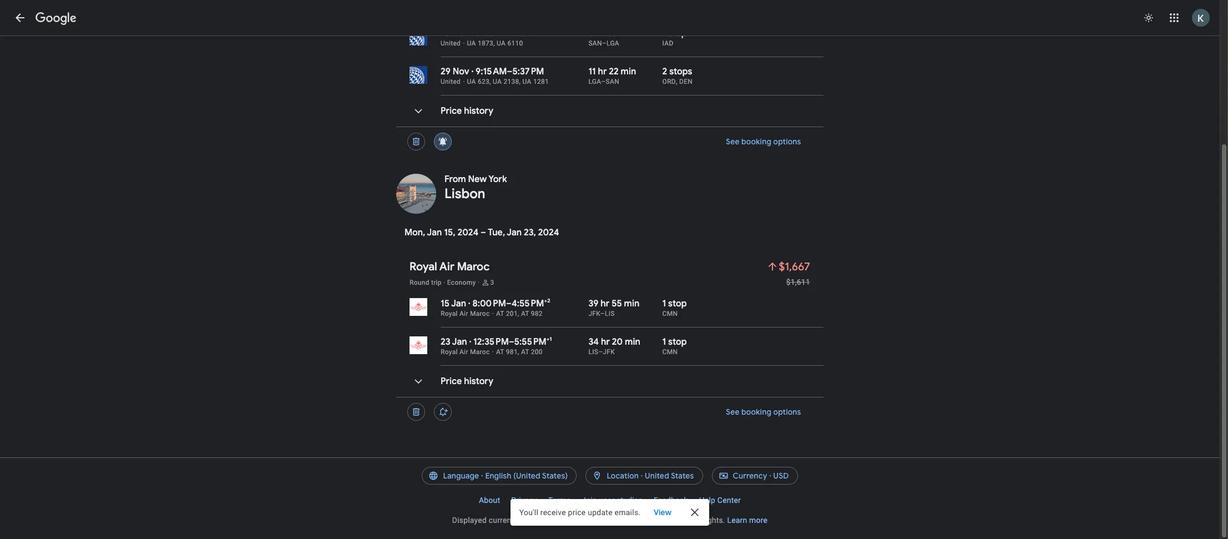 Task type: describe. For each thing, give the bounding box(es) containing it.
remove saved flight, round trip from new york to lisbon.mon, jan 15, 2024 – tue, jan 23, 2024 image
[[403, 399, 430, 425]]

see for stops
[[726, 137, 740, 147]]

help center link
[[694, 491, 747, 509]]

, for 200
[[518, 348, 519, 356]]

price for jan
[[441, 376, 462, 387]]

15
[[441, 298, 450, 309]]

4:55 pm
[[512, 298, 544, 309]]

english
[[485, 471, 512, 481]]

learn
[[727, 516, 747, 525]]

9:15 am – 5:37 pm
[[476, 66, 544, 77]]

23 jan
[[441, 336, 467, 348]]

royal for 23
[[441, 348, 458, 356]]

language
[[443, 471, 479, 481]]

price history for 15 jan
[[441, 376, 494, 387]]

learn more link
[[727, 516, 768, 525]]

usd
[[774, 471, 789, 481]]

flights.
[[701, 516, 725, 525]]

lga inside 11 hr 22 min lga – san
[[589, 78, 601, 85]]

23 for 23 nov
[[441, 28, 451, 39]]

feedback
[[654, 496, 688, 505]]

34 hr 20 min lis – jfk
[[589, 336, 641, 356]]

, for 2138
[[490, 78, 491, 85]]

3 passengers text field
[[490, 278, 494, 287]]

– inside 6 hr 55 min san – lga
[[602, 39, 607, 47]]

2 currencies from the left
[[598, 516, 636, 525]]

view status
[[511, 499, 710, 526]]

1281
[[533, 78, 549, 85]]

12:35 pm
[[474, 336, 509, 348]]

displayed currencies may differ from the currencies used to purchase flights. learn more
[[452, 516, 768, 525]]

ua left 623
[[467, 78, 476, 85]]

– left tue,
[[481, 227, 486, 238]]

623
[[478, 78, 490, 85]]

user
[[599, 496, 615, 505]]

jan for mon, jan 15, 2024 – tue, jan 23, 2024
[[427, 227, 442, 238]]

ua left 1873
[[467, 39, 476, 47]]

mon, jan 15, 2024 – tue, jan 23, 2024
[[405, 227, 559, 238]]

20
[[612, 336, 623, 348]]

new
[[468, 174, 487, 185]]

6110
[[508, 39, 523, 47]]

1611 US dollars text field
[[787, 278, 811, 286]]

receive
[[541, 508, 566, 517]]

1873
[[478, 39, 494, 47]]

stop for 39 hr 55 min
[[668, 298, 687, 309]]

– inside 39 hr 55 min jfk – lis
[[601, 310, 605, 318]]

history for 9:15 am – 5:37 pm
[[464, 105, 494, 117]]

view
[[654, 507, 672, 517]]

options for stop
[[774, 407, 802, 417]]

united for 29
[[441, 78, 461, 85]]

help center
[[699, 496, 741, 505]]

nov for 29 nov
[[453, 66, 470, 77]]

used
[[638, 516, 655, 525]]

1 for 39 hr 55 min
[[663, 298, 666, 309]]

6:00 pm
[[515, 28, 548, 39]]

, inside 2 stops ord , den
[[676, 78, 678, 85]]

, for 6110
[[494, 39, 495, 47]]

15,
[[444, 227, 456, 238]]

san inside 11 hr 22 min lga – san
[[606, 78, 620, 85]]

stops
[[670, 66, 693, 77]]

currency
[[733, 471, 768, 481]]

min for 6 hr 55 min
[[619, 28, 635, 39]]

1 for 6 hr 55 min
[[663, 28, 666, 39]]

1 stop cmn for 34 hr 20 min
[[663, 336, 687, 356]]

view button
[[645, 502, 681, 522]]

8:00 pm – 4:55 pm + 2
[[473, 297, 551, 309]]

ua down 8:05 am at the top left of page
[[497, 39, 506, 47]]

at 201 , at 982
[[496, 310, 543, 318]]

11 hr 22 min lga – san
[[589, 66, 636, 85]]

airline logo image for 29 nov
[[410, 66, 427, 84]]

2 2024 from the left
[[538, 227, 559, 238]]

23,
[[524, 227, 536, 238]]

terms
[[548, 496, 571, 505]]

– inside 8:00 pm – 4:55 pm + 2
[[506, 298, 512, 309]]

982
[[531, 310, 543, 318]]

(united
[[514, 471, 541, 481]]

1 for 34 hr 20 min
[[663, 336, 666, 348]]

cmn for 34 hr 20 min
[[663, 348, 678, 356]]

$1,611
[[787, 278, 811, 286]]

at left 981
[[496, 348, 504, 356]]

2 inside 2 stops ord , den
[[663, 66, 668, 77]]

to
[[657, 516, 664, 525]]

terms link
[[543, 491, 576, 509]]

lis inside 34 hr 20 min lis – jfk
[[589, 348, 599, 356]]

update
[[588, 508, 613, 517]]

history for 8:00 pm – 4:55 pm + 2
[[464, 376, 494, 387]]

privacy
[[511, 496, 537, 505]]

lga inside 6 hr 55 min san – lga
[[607, 39, 620, 47]]

2 vertical spatial united
[[645, 471, 669, 481]]

about
[[479, 496, 500, 505]]

8:00 pm
[[473, 298, 506, 309]]

8:05 am
[[476, 28, 509, 39]]

from
[[566, 516, 583, 525]]

lis inside 39 hr 55 min jfk – lis
[[605, 310, 615, 318]]

– inside 34 hr 20 min lis – jfk
[[599, 348, 603, 356]]

lisbon
[[445, 185, 485, 202]]

9:15 am
[[476, 66, 507, 77]]

1 2024 from the left
[[458, 227, 479, 238]]

jan left 23, at the top
[[507, 227, 522, 238]]

15 jan
[[441, 298, 466, 309]]

mon,
[[405, 227, 425, 238]]

hr for 39
[[601, 298, 610, 309]]

about link
[[474, 491, 506, 509]]

stop for 34 hr 20 min
[[668, 336, 687, 348]]

center
[[718, 496, 741, 505]]

29
[[441, 66, 451, 77]]

the
[[585, 516, 596, 525]]

see booking options for stop
[[726, 407, 802, 417]]

12:35 pm – 5:55 pm + 1
[[474, 335, 552, 348]]

maroc for 23 jan
[[470, 348, 490, 356]]

round
[[410, 279, 430, 286]]

location
[[607, 471, 639, 481]]

air for 15 jan
[[460, 310, 468, 318]]

– up 6110
[[509, 28, 515, 39]]

disable email notifications for solution, round trip from san diego to new york.thu, nov 23 – wed, nov 29 image
[[430, 128, 456, 155]]

5:37 pm
[[513, 66, 544, 77]]

enable email notifications for solution, round trip from new york to lisbon.mon, jan 15, 2024 – tue, jan 23, 2024 image
[[430, 399, 456, 425]]

economy
[[447, 279, 476, 286]]

0 vertical spatial air
[[440, 260, 455, 274]]

booking for stop
[[742, 407, 772, 417]]

1667 US dollars text field
[[779, 260, 811, 274]]

0 vertical spatial maroc
[[457, 260, 490, 274]]

at left 201
[[496, 310, 504, 318]]

$1,667
[[779, 260, 811, 274]]

 image for jan
[[469, 336, 471, 348]]

2 inside 8:00 pm – 4:55 pm + 2
[[548, 297, 551, 304]]

6
[[589, 28, 594, 39]]

2 stops ord , den
[[663, 66, 693, 85]]

+ for 4:55 pm
[[544, 297, 548, 304]]



Task type: vqa. For each thing, say whether or not it's contained in the screenshot.
the Mon,
yes



Task type: locate. For each thing, give the bounding box(es) containing it.
displayed
[[452, 516, 487, 525]]

see booking options
[[726, 137, 802, 147], [726, 407, 802, 417]]

ua
[[467, 39, 476, 47], [497, 39, 506, 47], [467, 78, 476, 85], [493, 78, 502, 85], [523, 78, 532, 85]]

0 vertical spatial +
[[544, 297, 548, 304]]

1 cmn from the top
[[663, 310, 678, 318]]

hr inside 11 hr 22 min lga – san
[[598, 66, 607, 77]]

hr inside 34 hr 20 min lis – jfk
[[601, 336, 610, 348]]

1 inside the 1 stop iad
[[663, 28, 666, 39]]

1 vertical spatial +
[[547, 335, 550, 343]]

2 23 from the top
[[441, 336, 451, 348]]

see booking options for stops
[[726, 137, 802, 147]]

hr right the 11
[[598, 66, 607, 77]]

1 history from the top
[[464, 105, 494, 117]]

1 vertical spatial lis
[[589, 348, 599, 356]]

jan for 23 jan
[[452, 336, 467, 348]]

1 price history graph image from the top
[[405, 98, 432, 124]]

1 vertical spatial options
[[774, 407, 802, 417]]

2138
[[504, 78, 519, 85]]

 image
[[472, 66, 474, 77], [469, 336, 471, 348]]

22
[[609, 66, 619, 77]]

55 for 6
[[607, 28, 617, 39]]

join
[[582, 496, 597, 505]]

3 stop from the top
[[668, 336, 687, 348]]

jan left the 12:35 pm
[[452, 336, 467, 348]]

hr inside 6 hr 55 min san – lga
[[596, 28, 605, 39]]

maroc
[[457, 260, 490, 274], [470, 310, 490, 318], [470, 348, 490, 356]]

29 nov
[[441, 66, 470, 77]]

purchase
[[666, 516, 699, 525]]

0 vertical spatial united
[[441, 39, 461, 47]]

5:55 pm
[[515, 336, 547, 348]]

hr for 11
[[598, 66, 607, 77]]

1 vertical spatial price history
[[441, 376, 494, 387]]

0 horizontal spatial san
[[589, 39, 602, 47]]

, left den
[[676, 78, 678, 85]]

price history for 29 nov
[[441, 105, 494, 117]]

2024 right 23, at the top
[[538, 227, 559, 238]]

hr inside 39 hr 55 min jfk – lis
[[601, 298, 610, 309]]

0 vertical spatial 23
[[441, 28, 451, 39]]

55 for 39
[[612, 298, 622, 309]]

3
[[490, 279, 494, 286]]

0 vertical spatial royal
[[410, 260, 437, 274]]

min right 20
[[625, 336, 641, 348]]

1 horizontal spatial 2
[[663, 66, 668, 77]]

royal air maroc for 23 jan
[[441, 348, 490, 356]]

min right 39
[[624, 298, 640, 309]]

2 vertical spatial royal air maroc
[[441, 348, 490, 356]]

united states
[[645, 471, 694, 481]]

981
[[506, 348, 518, 356]]

1 horizontal spatial san
[[606, 78, 620, 85]]

1 vertical spatial 23
[[441, 336, 451, 348]]

1 stop from the top
[[668, 28, 687, 39]]

states
[[671, 471, 694, 481]]

min right 22
[[621, 66, 636, 77]]

2 airline logo image from the top
[[410, 66, 427, 84]]

11
[[589, 66, 596, 77]]

0 vertical spatial booking
[[742, 137, 772, 147]]

min inside 34 hr 20 min lis – jfk
[[625, 336, 641, 348]]

1 vertical spatial  image
[[469, 336, 471, 348]]

history
[[464, 105, 494, 117], [464, 376, 494, 387]]

 image right "23 jan"
[[469, 336, 471, 348]]

1 stop cmn for 39 hr 55 min
[[663, 298, 687, 318]]

see
[[726, 137, 740, 147], [726, 407, 740, 417]]

min inside 11 hr 22 min lga – san
[[621, 66, 636, 77]]

0 horizontal spatial jfk
[[589, 310, 601, 318]]

1 vertical spatial price
[[441, 376, 462, 387]]

2 cmn from the top
[[663, 348, 678, 356]]

royal air maroc for 15 jan
[[441, 310, 490, 318]]

0 vertical spatial 55
[[607, 28, 617, 39]]

booking
[[742, 137, 772, 147], [742, 407, 772, 417]]

2024
[[458, 227, 479, 238], [538, 227, 559, 238]]

2 vertical spatial stop
[[668, 336, 687, 348]]

 image right 29 nov
[[472, 66, 474, 77]]

stop inside the 1 stop iad
[[668, 28, 687, 39]]

differ
[[545, 516, 564, 525]]

0 vertical spatial royal air maroc
[[410, 260, 490, 274]]

jfk inside 39 hr 55 min jfk – lis
[[589, 310, 601, 318]]

0 vertical spatial stop
[[668, 28, 687, 39]]

1 23 from the top
[[441, 28, 451, 39]]

currencies down privacy link on the bottom left
[[489, 516, 526, 525]]

hr right the 34
[[601, 336, 610, 348]]

1 horizontal spatial jfk
[[603, 348, 615, 356]]

hr right 39
[[601, 298, 610, 309]]

201
[[506, 310, 518, 318]]

1 vertical spatial see
[[726, 407, 740, 417]]

royal air maroc down "23 jan"
[[441, 348, 490, 356]]

2 price history graph image from the top
[[405, 368, 432, 395]]

55 right 39
[[612, 298, 622, 309]]

at 981 , at 200
[[496, 348, 543, 356]]

royal for 15
[[441, 310, 458, 318]]

jfk down 20
[[603, 348, 615, 356]]

united
[[441, 39, 461, 47], [441, 78, 461, 85], [645, 471, 669, 481]]

1 vertical spatial 1 stop cmn
[[663, 336, 687, 356]]

jfk down 39
[[589, 310, 601, 318]]

2 see booking options from the top
[[726, 407, 802, 417]]

feedback link
[[648, 491, 694, 509]]

air
[[440, 260, 455, 274], [460, 310, 468, 318], [460, 348, 468, 356]]

– up 11 hr 22 min lga – san
[[602, 39, 607, 47]]

ord
[[663, 78, 676, 85]]

tue,
[[488, 227, 505, 238]]

airline logo image down round
[[410, 298, 427, 316]]

you'll receive price update emails.
[[519, 508, 641, 517]]

min right 6
[[619, 28, 635, 39]]

nov left 8:05 am at the top left of page
[[453, 28, 469, 39]]

jfk
[[589, 310, 601, 318], [603, 348, 615, 356]]

united down 29 nov
[[441, 78, 461, 85]]

, down 8:00 pm – 4:55 pm + 2
[[518, 310, 519, 318]]

royal air maroc down 15 jan
[[441, 310, 490, 318]]

0 vertical spatial 2
[[663, 66, 668, 77]]

34
[[589, 336, 599, 348]]

1 booking from the top
[[742, 137, 772, 147]]

stop for 6 hr 55 min
[[668, 28, 687, 39]]

2 booking from the top
[[742, 407, 772, 417]]

price up enable email notifications for solution, round trip from new york to lisbon.mon, jan 15, 2024 – tue, jan 23, 2024 icon
[[441, 376, 462, 387]]

price history graph image for 29 nov
[[405, 98, 432, 124]]

air down "23 jan"
[[460, 348, 468, 356]]

york
[[489, 174, 507, 185]]

+ inside 8:00 pm – 4:55 pm + 2
[[544, 297, 548, 304]]

ua 623 , ua 2138 , ua 1281
[[467, 78, 549, 85]]

emails.
[[615, 508, 641, 517]]

1 vertical spatial 55
[[612, 298, 622, 309]]

3 airline logo image from the top
[[410, 298, 427, 316]]

lga
[[607, 39, 620, 47], [589, 78, 601, 85]]

ua down 9:15 am
[[493, 78, 502, 85]]

1 vertical spatial jfk
[[603, 348, 615, 356]]

iad
[[663, 39, 674, 47]]

, down 8:05 am at the top left of page
[[494, 39, 495, 47]]

55 right 6
[[607, 28, 617, 39]]

hr right 6
[[596, 28, 605, 39]]

2 options from the top
[[774, 407, 802, 417]]

– down 6 hr 55 min san – lga
[[601, 78, 606, 85]]

, for 982
[[518, 310, 519, 318]]

1 vertical spatial booking
[[742, 407, 772, 417]]

1 1 stop cmn from the top
[[663, 298, 687, 318]]

1 stop iad
[[663, 28, 687, 47]]

airline logo image for 15 jan
[[410, 298, 427, 316]]

price history graph image for 15 jan
[[405, 368, 432, 395]]

price for nov
[[441, 105, 462, 117]]

more
[[750, 516, 768, 525]]

jan for 15 jan
[[451, 298, 466, 309]]

see for stop
[[726, 407, 740, 417]]

round trip economy
[[410, 279, 476, 286]]

min for 39 hr 55 min
[[624, 298, 640, 309]]

1 right 5:55 pm
[[550, 335, 552, 343]]

2 price history from the top
[[441, 376, 494, 387]]

1 airline logo image from the top
[[410, 28, 427, 46]]

at down 5:55 pm
[[521, 348, 529, 356]]

1
[[663, 28, 666, 39], [663, 298, 666, 309], [550, 335, 552, 343], [663, 336, 666, 348]]

airline logo image for 23 jan
[[410, 336, 427, 354]]

– down the 34
[[599, 348, 603, 356]]

nov
[[453, 28, 469, 39], [453, 66, 470, 77]]

– inside 12:35 pm – 5:55 pm + 1
[[509, 336, 515, 348]]

– up 2138
[[507, 66, 513, 77]]

hr for 6
[[596, 28, 605, 39]]

0 vertical spatial cmn
[[663, 310, 678, 318]]

0 vertical spatial history
[[464, 105, 494, 117]]

1 vertical spatial royal
[[441, 310, 458, 318]]

, down 9:15 am
[[490, 78, 491, 85]]

0 vertical spatial lga
[[607, 39, 620, 47]]

united down "23 nov"
[[441, 39, 461, 47]]

den
[[680, 78, 693, 85]]

0 vertical spatial price history
[[441, 105, 494, 117]]

min for 11 hr 22 min
[[621, 66, 636, 77]]

hr for 34
[[601, 336, 610, 348]]

4 airline logo image from the top
[[410, 336, 427, 354]]

nov for 23 nov
[[453, 28, 469, 39]]

, down 5:37 pm
[[519, 78, 521, 85]]

2 see from the top
[[726, 407, 740, 417]]

jan right the 15
[[451, 298, 466, 309]]

55
[[607, 28, 617, 39], [612, 298, 622, 309]]

maroc up economy
[[457, 260, 490, 274]]

lga down the 11
[[589, 78, 601, 85]]

ua 1873 , ua 6110
[[467, 39, 523, 47]]

23 down the 15
[[441, 336, 451, 348]]

1 horizontal spatial 2024
[[538, 227, 559, 238]]

price history down 623
[[441, 105, 494, 117]]

– up 201
[[506, 298, 512, 309]]

ua down 5:37 pm
[[523, 78, 532, 85]]

– up 34 hr 20 min lis – jfk on the bottom
[[601, 310, 605, 318]]

1 vertical spatial san
[[606, 78, 620, 85]]

1 price from the top
[[441, 105, 462, 117]]

1 see from the top
[[726, 137, 740, 147]]

remove saved flight, round trip from san diego to new york.thu, nov 23 – wed, nov 29 image
[[403, 128, 430, 155]]

air for 23 jan
[[460, 348, 468, 356]]

lis down the 34
[[589, 348, 599, 356]]

1 vertical spatial cmn
[[663, 348, 678, 356]]

currencies
[[489, 516, 526, 525], [598, 516, 636, 525]]

united left states
[[645, 471, 669, 481]]

price history graph image up remove saved flight, round trip from san diego to new york.thu, nov 23 – wed, nov 29 image
[[405, 98, 432, 124]]

+ inside 12:35 pm – 5:55 pm + 1
[[547, 335, 550, 343]]

royal air maroc up round trip economy
[[410, 260, 490, 274]]

san down 6
[[589, 39, 602, 47]]

airline logo image left 29
[[410, 66, 427, 84]]

from new york lisbon
[[445, 174, 507, 202]]

royal up round
[[410, 260, 437, 274]]

1 price history from the top
[[441, 105, 494, 117]]

– inside 11 hr 22 min lga – san
[[601, 78, 606, 85]]

, down 12:35 pm – 5:55 pm + 1
[[518, 348, 519, 356]]

1 vertical spatial price history graph image
[[405, 368, 432, 395]]

+ for 5:55 pm
[[547, 335, 550, 343]]

price history graph image up remove saved flight, round trip from new york to lisbon.mon, jan 15, 2024 – tue, jan 23, 2024 icon at the left
[[405, 368, 432, 395]]

39 hr 55 min jfk – lis
[[589, 298, 640, 318]]

2024 right 15,
[[458, 227, 479, 238]]

states)
[[542, 471, 568, 481]]

cmn for 39 hr 55 min
[[663, 310, 678, 318]]

1 currencies from the left
[[489, 516, 526, 525]]

lga up 22
[[607, 39, 620, 47]]

nov right 29
[[453, 66, 470, 77]]

min inside 6 hr 55 min san – lga
[[619, 28, 635, 39]]

2 nov from the top
[[453, 66, 470, 77]]

0 vertical spatial price history graph image
[[405, 98, 432, 124]]

history down 623
[[464, 105, 494, 117]]

2 vertical spatial royal
[[441, 348, 458, 356]]

history down the 12:35 pm
[[464, 376, 494, 387]]

air up round trip economy
[[440, 260, 455, 274]]

maroc for 15 jan
[[470, 310, 490, 318]]

english (united states)
[[485, 471, 568, 481]]

royal down the 15
[[441, 310, 458, 318]]

0 vertical spatial san
[[589, 39, 602, 47]]

airline logo image
[[410, 28, 427, 46], [410, 66, 427, 84], [410, 298, 427, 316], [410, 336, 427, 354]]

1 horizontal spatial lis
[[605, 310, 615, 318]]

san inside 6 hr 55 min san – lga
[[589, 39, 602, 47]]

6 hr 55 min san – lga
[[589, 28, 635, 47]]

1 right 39 hr 55 min jfk – lis on the bottom of the page
[[663, 298, 666, 309]]

0 vertical spatial 1 stop cmn
[[663, 298, 687, 318]]

airline logo image for 23 nov
[[410, 28, 427, 46]]

air down 15 jan
[[460, 310, 468, 318]]

privacy link
[[506, 491, 543, 509]]

1 see booking options from the top
[[726, 137, 802, 147]]

options for stops
[[774, 137, 802, 147]]

1 horizontal spatial lga
[[607, 39, 620, 47]]

go back image
[[13, 11, 27, 24]]

2 up ord
[[663, 66, 668, 77]]

1 vertical spatial royal air maroc
[[441, 310, 490, 318]]

2
[[663, 66, 668, 77], [548, 297, 551, 304]]

1 inside 12:35 pm – 5:55 pm + 1
[[550, 335, 552, 343]]

united for 23
[[441, 39, 461, 47]]

0 vertical spatial price
[[441, 105, 462, 117]]

price history up enable email notifications for solution, round trip from new york to lisbon.mon, jan 15, 2024 – tue, jan 23, 2024 icon
[[441, 376, 494, 387]]

1 nov from the top
[[453, 28, 469, 39]]

– up 981
[[509, 336, 515, 348]]

at down "4:55 pm"
[[521, 310, 529, 318]]

join user studies
[[582, 496, 643, 505]]

2 1 stop cmn from the top
[[663, 336, 687, 356]]

1 vertical spatial see booking options
[[726, 407, 802, 417]]

maroc down 8:00 pm
[[470, 310, 490, 318]]

0 vertical spatial see
[[726, 137, 740, 147]]

jan
[[427, 227, 442, 238], [507, 227, 522, 238], [451, 298, 466, 309], [452, 336, 467, 348]]

at
[[496, 310, 504, 318], [521, 310, 529, 318], [496, 348, 504, 356], [521, 348, 529, 356]]

23 up 29
[[441, 28, 451, 39]]

0 horizontal spatial lga
[[589, 78, 601, 85]]

23 nov
[[441, 28, 469, 39]]

0 horizontal spatial 2024
[[458, 227, 479, 238]]

2 history from the top
[[464, 376, 494, 387]]

0 vertical spatial see booking options
[[726, 137, 802, 147]]

airline logo image left "23 jan"
[[410, 336, 427, 354]]

1 horizontal spatial currencies
[[598, 516, 636, 525]]

min for 34 hr 20 min
[[625, 336, 641, 348]]

price
[[441, 105, 462, 117], [441, 376, 462, 387]]

2 stop from the top
[[668, 298, 687, 309]]

0 vertical spatial options
[[774, 137, 802, 147]]

0 vertical spatial jfk
[[589, 310, 601, 318]]

1 vertical spatial history
[[464, 376, 494, 387]]

booking for stops
[[742, 137, 772, 147]]

1 vertical spatial lga
[[589, 78, 601, 85]]

lis up 20
[[605, 310, 615, 318]]

8:05 am – 6:00 pm
[[476, 28, 548, 39]]

price up disable email notifications for solution, round trip from san diego to new york.thu, nov 23 – wed, nov 29 icon
[[441, 105, 462, 117]]

trip
[[431, 279, 442, 286]]

min inside 39 hr 55 min jfk – lis
[[624, 298, 640, 309]]

23
[[441, 28, 451, 39], [441, 336, 451, 348]]

1 stop cmn
[[663, 298, 687, 318], [663, 336, 687, 356]]

airline logo image left "23 nov"
[[410, 28, 427, 46]]

jan left 15,
[[427, 227, 442, 238]]

jfk inside 34 hr 20 min lis – jfk
[[603, 348, 615, 356]]

1 vertical spatial united
[[441, 78, 461, 85]]

maroc down the 12:35 pm
[[470, 348, 490, 356]]

1 vertical spatial nov
[[453, 66, 470, 77]]

from
[[445, 174, 466, 185]]

1 vertical spatial maroc
[[470, 310, 490, 318]]

currencies down 'join user studies' link
[[598, 516, 636, 525]]

san down 22
[[606, 78, 620, 85]]

1 options from the top
[[774, 137, 802, 147]]

2 vertical spatial maroc
[[470, 348, 490, 356]]

2 right "4:55 pm"
[[548, 297, 551, 304]]

,
[[494, 39, 495, 47], [490, 78, 491, 85], [519, 78, 521, 85], [676, 78, 678, 85], [518, 310, 519, 318], [518, 348, 519, 356]]

200
[[531, 348, 543, 356]]

2 price from the top
[[441, 376, 462, 387]]

 image for nov
[[472, 66, 474, 77]]

join user studies link
[[576, 491, 648, 509]]

0 horizontal spatial lis
[[589, 348, 599, 356]]

royal down "23 jan"
[[441, 348, 458, 356]]

1 right 20
[[663, 336, 666, 348]]

55 inside 6 hr 55 min san – lga
[[607, 28, 617, 39]]

1 vertical spatial stop
[[668, 298, 687, 309]]

1 vertical spatial air
[[460, 310, 468, 318]]

change appearance image
[[1136, 4, 1163, 31]]

cmn
[[663, 310, 678, 318], [663, 348, 678, 356]]

0 vertical spatial  image
[[472, 66, 474, 77]]

help
[[699, 496, 716, 505]]

studies
[[617, 496, 643, 505]]

23 for 23 jan
[[441, 336, 451, 348]]

0 horizontal spatial currencies
[[489, 516, 526, 525]]

55 inside 39 hr 55 min jfk – lis
[[612, 298, 622, 309]]

0 horizontal spatial 2
[[548, 297, 551, 304]]

0 vertical spatial nov
[[453, 28, 469, 39]]

1 vertical spatial 2
[[548, 297, 551, 304]]

2 vertical spatial air
[[460, 348, 468, 356]]

price history graph image
[[405, 98, 432, 124], [405, 368, 432, 395]]

0 vertical spatial lis
[[605, 310, 615, 318]]

1 up iad
[[663, 28, 666, 39]]



